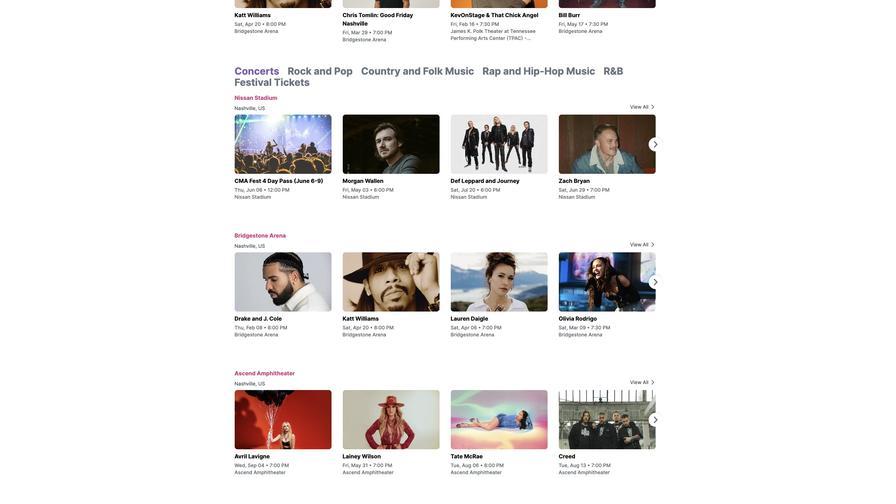 Task type: describe. For each thing, give the bounding box(es) containing it.
tue, inside creed tue, aug 13 • 7:00 pm ascend amphitheater
[[559, 463, 569, 469]]

us for amphitheater
[[258, 381, 265, 387]]

nissan inside the cma fest 4 day pass (june 6-9) thu, jun 06 • 12:00 pm nissan stadium
[[235, 194, 251, 200]]

pm inside tate mcrae tue, aug 06 • 8:00 pm ascend amphitheater
[[496, 463, 504, 469]]

creed tue, aug 13 • 7:00 pm ascend amphitheater
[[559, 453, 611, 476]]

morgan wallen fri, may 03 • 6:00 pm nissan stadium
[[343, 178, 394, 200]]

j.
[[264, 316, 268, 323]]

pm inside morgan wallen fri, may 03 • 6:00 pm nissan stadium
[[386, 187, 394, 193]]

bridgestone inside olivia rodrigo sat, mar 09 • 7:30 pm bridgestone arena
[[559, 332, 587, 338]]

arena inside drake and j. cole thu, feb 08 • 8:00 pm bridgestone arena
[[264, 332, 278, 338]]

creed
[[559, 453, 576, 460]]

bryan
[[574, 178, 590, 185]]

arena inside olivia rodrigo sat, mar 09 • 7:30 pm bridgestone arena
[[589, 332, 603, 338]]

2 vertical spatial 20
[[363, 325, 369, 331]]

wed,
[[235, 463, 246, 469]]

aug inside tate mcrae tue, aug 06 • 8:00 pm ascend amphitheater
[[462, 463, 472, 469]]

theater
[[485, 28, 503, 34]]

rodrigo
[[576, 316, 597, 323]]

lainey
[[343, 453, 361, 460]]

amphitheater for avril lavigne
[[254, 470, 286, 476]]

stadium inside morgan wallen fri, may 03 • 6:00 pm nissan stadium
[[360, 194, 379, 200]]

festival
[[235, 77, 272, 88]]

• inside drake and j. cole thu, feb 08 • 8:00 pm bridgestone arena
[[264, 325, 266, 331]]

• inside olivia rodrigo sat, mar 09 • 7:30 pm bridgestone arena
[[587, 325, 590, 331]]

1 vertical spatial williams
[[356, 316, 379, 323]]

• inside bill burr fri, may 17 • 7:30 pm bridgestone arena
[[585, 21, 588, 27]]

chris tomlin: good friday nashville fri, mar 29 • 7:00 pm bridgestone arena
[[343, 12, 413, 42]]

12:00
[[268, 187, 281, 193]]

nissan down festival on the left
[[235, 94, 253, 101]]

bridgestone inside lauren daigle sat, apr 06 • 7:00 pm bridgestone arena
[[451, 332, 479, 338]]

ascend for avril
[[235, 470, 252, 476]]

(june
[[294, 178, 310, 185]]

sat, inside def leppard and journey sat, jul 20 • 6:00 pm nissan stadium
[[451, 187, 460, 193]]

feb inside kevonstage & that chick angel fri, feb 16 • 7:30 pm james k. polk theater at tennessee performing arts center (tpac) - complex
[[459, 21, 468, 27]]

nashville, us for bridgestone
[[235, 243, 265, 249]]

wallen
[[365, 178, 384, 185]]

view all link for olivia rodrigo
[[586, 241, 656, 248]]

view all link for creed
[[586, 379, 656, 386]]

daigle
[[471, 316, 488, 323]]

sat, inside the zach bryan sat, jun 29 • 7:00 pm nissan stadium
[[559, 187, 568, 193]]

fest
[[249, 178, 261, 185]]

7:30 for olivia rodrigo
[[591, 325, 602, 331]]

nissan inside def leppard and journey sat, jul 20 • 6:00 pm nissan stadium
[[451, 194, 467, 200]]

olivia
[[559, 316, 574, 323]]

and for country and folk music
[[403, 65, 421, 77]]

tomlin:
[[359, 12, 379, 19]]

and for rock and pop
[[314, 65, 332, 77]]

06 for arena
[[471, 325, 477, 331]]

fri, for lainey wilson
[[343, 463, 350, 469]]

jun inside the zach bryan sat, jun 29 • 7:00 pm nissan stadium
[[569, 187, 578, 193]]

day
[[268, 178, 278, 185]]

that
[[491, 12, 504, 19]]

may for lainey
[[351, 463, 361, 469]]

pop
[[334, 65, 353, 77]]

7:00 for avril lavigne
[[270, 463, 280, 469]]

ascend amphitheater
[[235, 370, 295, 377]]

may for bill
[[568, 21, 577, 27]]

chick
[[505, 12, 521, 19]]

8:00 inside drake and j. cole thu, feb 08 • 8:00 pm bridgestone arena
[[268, 325, 279, 331]]

1 music from the left
[[445, 65, 474, 77]]

rock and pop
[[288, 65, 353, 77]]

mar inside olivia rodrigo sat, mar 09 • 7:30 pm bridgestone arena
[[569, 325, 578, 331]]

nashville, us for nissan
[[235, 105, 265, 111]]

pm inside def leppard and journey sat, jul 20 • 6:00 pm nissan stadium
[[493, 187, 501, 193]]

nashville, for ascend
[[235, 381, 257, 387]]

angel
[[522, 12, 539, 19]]

sat, inside olivia rodrigo sat, mar 09 • 7:30 pm bridgestone arena
[[559, 325, 568, 331]]

wilson
[[362, 453, 381, 460]]

jul
[[461, 187, 468, 193]]

chris
[[343, 12, 357, 19]]

pm inside bill burr fri, may 17 • 7:30 pm bridgestone arena
[[601, 21, 608, 27]]

04
[[258, 463, 265, 469]]

pm inside the zach bryan sat, jun 29 • 7:00 pm nissan stadium
[[602, 187, 610, 193]]

0 vertical spatial katt williams sat, apr 20 • 8:00 pm bridgestone arena
[[235, 12, 286, 34]]

nissan inside the zach bryan sat, jun 29 • 7:00 pm nissan stadium
[[559, 194, 575, 200]]

avril lavigne wed, sep 04 • 7:00 pm ascend amphitheater
[[235, 453, 289, 476]]

feb inside drake and j. cole thu, feb 08 • 8:00 pm bridgestone arena
[[246, 325, 255, 331]]

rock
[[288, 65, 312, 77]]

pm inside kevonstage & that chick angel fri, feb 16 • 7:30 pm james k. polk theater at tennessee performing arts center (tpac) - complex
[[492, 21, 499, 27]]

olivia rodrigo sat, mar 09 • 7:30 pm bridgestone arena
[[559, 316, 611, 338]]

pm inside the cma fest 4 day pass (june 6-9) thu, jun 06 • 12:00 pm nissan stadium
[[282, 187, 290, 193]]

drake
[[235, 316, 251, 323]]

r&b festival tickets
[[235, 65, 624, 88]]

burr
[[569, 12, 580, 19]]

cole
[[269, 316, 282, 323]]

def leppard and journey sat, jul 20 • 6:00 pm nissan stadium
[[451, 178, 520, 200]]

rap and hip-hop music
[[483, 65, 596, 77]]

mcrae
[[464, 453, 483, 460]]

31
[[363, 463, 368, 469]]

6-
[[311, 178, 317, 185]]

morgan
[[343, 178, 364, 185]]

1 vertical spatial katt
[[343, 316, 354, 323]]

• inside creed tue, aug 13 • 7:00 pm ascend amphitheater
[[588, 463, 590, 469]]

cma
[[235, 178, 248, 185]]

ascend for tate
[[451, 470, 469, 476]]

country and folk music
[[361, 65, 474, 77]]

bill burr fri, may 17 • 7:30 pm bridgestone arena
[[559, 12, 608, 34]]

stadium down festival on the left
[[255, 94, 277, 101]]

at
[[504, 28, 509, 34]]

polk
[[473, 28, 483, 34]]

(tpac)
[[507, 35, 523, 41]]

08
[[256, 325, 263, 331]]

&
[[486, 12, 490, 19]]

7:00 inside creed tue, aug 13 • 7:00 pm ascend amphitheater
[[592, 463, 602, 469]]

0 horizontal spatial 20
[[255, 21, 261, 27]]

13
[[581, 463, 586, 469]]

all for creed
[[643, 380, 649, 386]]

9)
[[317, 178, 323, 185]]

arts
[[478, 35, 488, 41]]

7:30 for bill burr
[[589, 21, 600, 27]]

2 music from the left
[[566, 65, 596, 77]]

pm inside lauren daigle sat, apr 06 • 7:00 pm bridgestone arena
[[494, 325, 502, 331]]

• inside the zach bryan sat, jun 29 • 7:00 pm nissan stadium
[[587, 187, 589, 193]]

tate
[[451, 453, 463, 460]]

17
[[579, 21, 584, 27]]

avril
[[235, 453, 247, 460]]

6:00 inside def leppard and journey sat, jul 20 • 6:00 pm nissan stadium
[[481, 187, 492, 193]]

0 horizontal spatial apr
[[245, 21, 253, 27]]

lauren daigle sat, apr 06 • 7:00 pm bridgestone arena
[[451, 316, 502, 338]]

bridgestone inside chris tomlin: good friday nashville fri, mar 29 • 7:00 pm bridgestone arena
[[343, 37, 371, 42]]

stadium inside def leppard and journey sat, jul 20 • 6:00 pm nissan stadium
[[468, 194, 487, 200]]

k.
[[468, 28, 472, 34]]

center
[[489, 35, 505, 41]]

hip-
[[524, 65, 545, 77]]

fri, inside chris tomlin: good friday nashville fri, mar 29 • 7:00 pm bridgestone arena
[[343, 29, 350, 35]]

good
[[380, 12, 395, 19]]

rap
[[483, 65, 501, 77]]

amphitheater inside creed tue, aug 13 • 7:00 pm ascend amphitheater
[[578, 470, 610, 476]]

nashville, for nissan
[[235, 105, 257, 111]]

and inside def leppard and journey sat, jul 20 • 6:00 pm nissan stadium
[[486, 178, 496, 185]]

0 horizontal spatial williams
[[247, 12, 271, 19]]

drake and j. cole thu, feb 08 • 8:00 pm bridgestone arena
[[235, 316, 287, 338]]

view for olivia rodrigo
[[630, 242, 642, 248]]

ascend inside creed tue, aug 13 • 7:00 pm ascend amphitheater
[[559, 470, 577, 476]]

kevonstage
[[451, 12, 485, 19]]

• inside avril lavigne wed, sep 04 • 7:00 pm ascend amphitheater
[[266, 463, 268, 469]]

tue, inside tate mcrae tue, aug 06 • 8:00 pm ascend amphitheater
[[451, 463, 461, 469]]

zach
[[559, 178, 573, 185]]



Task type: vqa. For each thing, say whether or not it's contained in the screenshot.
Concerts link
no



Task type: locate. For each thing, give the bounding box(es) containing it.
pass
[[279, 178, 293, 185]]

ascend for lainey
[[343, 470, 360, 476]]

performing
[[451, 35, 477, 41]]

james
[[451, 28, 466, 34]]

may inside morgan wallen fri, may 03 • 6:00 pm nissan stadium
[[351, 187, 361, 193]]

thu, inside drake and j. cole thu, feb 08 • 8:00 pm bridgestone arena
[[235, 325, 245, 331]]

1 tue, from the left
[[451, 463, 461, 469]]

• inside the cma fest 4 day pass (june 6-9) thu, jun 06 • 12:00 pm nissan stadium
[[264, 187, 266, 193]]

arena inside chris tomlin: good friday nashville fri, mar 29 • 7:00 pm bridgestone arena
[[373, 37, 386, 42]]

all for zach bryan
[[643, 104, 649, 110]]

06 down daigle
[[471, 325, 477, 331]]

ascend
[[235, 370, 256, 377], [235, 470, 252, 476], [343, 470, 360, 476], [451, 470, 469, 476], [559, 470, 577, 476]]

us for arena
[[258, 243, 265, 249]]

arena inside bill burr fri, may 17 • 7:30 pm bridgestone arena
[[589, 28, 603, 34]]

tue,
[[451, 463, 461, 469], [559, 463, 569, 469]]

fri, for bill burr
[[559, 21, 566, 27]]

20
[[255, 21, 261, 27], [469, 187, 476, 193], [363, 325, 369, 331]]

nashville, for bridgestone
[[235, 243, 257, 249]]

and inside drake and j. cole thu, feb 08 • 8:00 pm bridgestone arena
[[252, 316, 262, 323]]

view all
[[630, 104, 649, 110], [630, 242, 649, 248], [630, 380, 649, 386]]

06 down fest at top left
[[256, 187, 263, 193]]

-
[[525, 35, 527, 41]]

fri, up the james
[[451, 21, 458, 27]]

1 us from the top
[[258, 105, 265, 111]]

us
[[258, 105, 265, 111], [258, 243, 265, 249], [258, 381, 265, 387]]

stadium
[[255, 94, 277, 101], [252, 194, 271, 200], [360, 194, 379, 200], [468, 194, 487, 200], [576, 194, 595, 200]]

concerts
[[235, 65, 279, 77]]

mar down nashville
[[351, 29, 360, 35]]

7:00 inside the zach bryan sat, jun 29 • 7:00 pm nissan stadium
[[591, 187, 601, 193]]

thu, down drake
[[235, 325, 245, 331]]

may left 17
[[568, 21, 577, 27]]

0 vertical spatial katt
[[235, 12, 246, 19]]

2 view all link from the top
[[586, 241, 656, 248]]

1 vertical spatial view
[[630, 242, 642, 248]]

2 aug from the left
[[570, 463, 580, 469]]

nashville, down nissan stadium
[[235, 105, 257, 111]]

nissan stadium
[[235, 94, 277, 101]]

folk
[[423, 65, 443, 77]]

thu, inside the cma fest 4 day pass (june 6-9) thu, jun 06 • 12:00 pm nissan stadium
[[235, 187, 245, 193]]

us down bridgestone arena
[[258, 243, 265, 249]]

1 horizontal spatial apr
[[353, 325, 362, 331]]

view for creed
[[630, 380, 642, 386]]

tate mcrae tue, aug 06 • 8:00 pm ascend amphitheater
[[451, 453, 504, 476]]

mar inside chris tomlin: good friday nashville fri, mar 29 • 7:00 pm bridgestone arena
[[351, 29, 360, 35]]

3 nashville, us from the top
[[235, 381, 265, 387]]

2 vertical spatial view
[[630, 380, 642, 386]]

2 view all from the top
[[630, 242, 649, 248]]

aug inside creed tue, aug 13 • 7:00 pm ascend amphitheater
[[570, 463, 580, 469]]

0 vertical spatial nashville, us
[[235, 105, 265, 111]]

1 horizontal spatial 6:00
[[481, 187, 492, 193]]

1 horizontal spatial mar
[[569, 325, 578, 331]]

fri, down nashville
[[343, 29, 350, 35]]

sep
[[248, 463, 257, 469]]

1 vertical spatial nashville, us
[[235, 243, 265, 249]]

nissan inside morgan wallen fri, may 03 • 6:00 pm nissan stadium
[[343, 194, 359, 200]]

6:00 down leppard
[[481, 187, 492, 193]]

r&b
[[604, 65, 624, 77]]

jun down zach
[[569, 187, 578, 193]]

pm inside olivia rodrigo sat, mar 09 • 7:30 pm bridgestone arena
[[603, 325, 611, 331]]

fri, down bill
[[559, 21, 566, 27]]

• inside lauren daigle sat, apr 06 • 7:00 pm bridgestone arena
[[479, 325, 481, 331]]

fri, down morgan
[[343, 187, 350, 193]]

2 vertical spatial nashville, us
[[235, 381, 265, 387]]

pm
[[278, 21, 286, 27], [492, 21, 499, 27], [601, 21, 608, 27], [385, 29, 392, 35], [282, 187, 290, 193], [386, 187, 394, 193], [493, 187, 501, 193], [602, 187, 610, 193], [280, 325, 287, 331], [386, 325, 394, 331], [494, 325, 502, 331], [603, 325, 611, 331], [281, 463, 289, 469], [385, 463, 393, 469], [496, 463, 504, 469], [603, 463, 611, 469]]

may inside lainey wilson fri, may 31 • 7:00 pm ascend amphitheater
[[351, 463, 361, 469]]

arena
[[264, 28, 278, 34], [589, 28, 603, 34], [373, 37, 386, 42], [270, 232, 286, 239], [264, 332, 278, 338], [373, 332, 386, 338], [481, 332, 495, 338], [589, 332, 603, 338]]

cma fest 4 day pass (june 6-9) thu, jun 06 • 12:00 pm nissan stadium
[[235, 178, 323, 200]]

bridgestone
[[235, 28, 263, 34], [559, 28, 587, 34], [343, 37, 371, 42], [235, 232, 268, 239], [235, 332, 263, 338], [343, 332, 371, 338], [451, 332, 479, 338], [559, 332, 587, 338]]

0 vertical spatial mar
[[351, 29, 360, 35]]

7:00 for lauren daigle
[[482, 325, 493, 331]]

1 vertical spatial thu,
[[235, 325, 245, 331]]

us down ascend amphitheater
[[258, 381, 265, 387]]

3 view all link from the top
[[586, 379, 656, 386]]

nashville, us down ascend amphitheater
[[235, 381, 265, 387]]

and right rap
[[503, 65, 522, 77]]

view all link
[[586, 104, 656, 111], [586, 241, 656, 248], [586, 379, 656, 386]]

0 vertical spatial 20
[[255, 21, 261, 27]]

lainey wilson fri, may 31 • 7:00 pm ascend amphitheater
[[343, 453, 394, 476]]

fri, for morgan wallen
[[343, 187, 350, 193]]

1 vertical spatial view all
[[630, 242, 649, 248]]

2 6:00 from the left
[[481, 187, 492, 193]]

• inside lainey wilson fri, may 31 • 7:00 pm ascend amphitheater
[[369, 463, 372, 469]]

stadium down jul
[[468, 194, 487, 200]]

0 horizontal spatial katt williams sat, apr 20 • 8:00 pm bridgestone arena
[[235, 12, 286, 34]]

nashville, down ascend amphitheater
[[235, 381, 257, 387]]

kevonstage & that chick angel fri, feb 16 • 7:30 pm james k. polk theater at tennessee performing arts center (tpac) - complex
[[451, 12, 539, 48]]

fri, down lainey on the bottom left
[[343, 463, 350, 469]]

pm inside creed tue, aug 13 • 7:00 pm ascend amphitheater
[[603, 463, 611, 469]]

03
[[363, 187, 369, 193]]

tue, down tate at right
[[451, 463, 461, 469]]

tickets
[[274, 77, 310, 88]]

06 inside tate mcrae tue, aug 06 • 8:00 pm ascend amphitheater
[[473, 463, 479, 469]]

7:30 inside bill burr fri, may 17 • 7:30 pm bridgestone arena
[[589, 21, 600, 27]]

fri, inside morgan wallen fri, may 03 • 6:00 pm nissan stadium
[[343, 187, 350, 193]]

1 vertical spatial feb
[[246, 325, 255, 331]]

1 horizontal spatial 20
[[363, 325, 369, 331]]

and left folk
[[403, 65, 421, 77]]

4
[[263, 178, 266, 185]]

may left 31
[[351, 463, 361, 469]]

1 vertical spatial 20
[[469, 187, 476, 193]]

1 view all link from the top
[[586, 104, 656, 111]]

0 horizontal spatial feb
[[246, 325, 255, 331]]

thu,
[[235, 187, 245, 193], [235, 325, 245, 331]]

2 vertical spatial view all
[[630, 380, 649, 386]]

amphitheater for tate mcrae
[[470, 470, 502, 476]]

29 inside the zach bryan sat, jun 29 • 7:00 pm nissan stadium
[[579, 187, 585, 193]]

06 inside the cma fest 4 day pass (june 6-9) thu, jun 06 • 12:00 pm nissan stadium
[[256, 187, 263, 193]]

fri,
[[451, 21, 458, 27], [559, 21, 566, 27], [343, 29, 350, 35], [343, 187, 350, 193], [343, 463, 350, 469]]

7:30 down '&'
[[480, 21, 490, 27]]

zach bryan sat, jun 29 • 7:00 pm nissan stadium
[[559, 178, 610, 200]]

bridgestone inside drake and j. cole thu, feb 08 • 8:00 pm bridgestone arena
[[235, 332, 263, 338]]

2 vertical spatial view all link
[[586, 379, 656, 386]]

7:30 right 17
[[589, 21, 600, 27]]

nashville, us for ascend
[[235, 381, 265, 387]]

jun
[[246, 187, 255, 193], [569, 187, 578, 193]]

1 horizontal spatial 29
[[579, 187, 585, 193]]

view for zach bryan
[[630, 104, 642, 110]]

1 horizontal spatial tue,
[[559, 463, 569, 469]]

leppard
[[462, 178, 484, 185]]

fri, inside kevonstage & that chick angel fri, feb 16 • 7:30 pm james k. polk theater at tennessee performing arts center (tpac) - complex
[[451, 21, 458, 27]]

1 aug from the left
[[462, 463, 472, 469]]

1 vertical spatial us
[[258, 243, 265, 249]]

29
[[362, 29, 368, 35], [579, 187, 585, 193]]

1 horizontal spatial jun
[[569, 187, 578, 193]]

aug left '13'
[[570, 463, 580, 469]]

may left 03
[[351, 187, 361, 193]]

aug down mcrae
[[462, 463, 472, 469]]

7:00 inside avril lavigne wed, sep 04 • 7:00 pm ascend amphitheater
[[270, 463, 280, 469]]

1 horizontal spatial williams
[[356, 316, 379, 323]]

arena inside lauren daigle sat, apr 06 • 7:00 pm bridgestone arena
[[481, 332, 495, 338]]

0 horizontal spatial jun
[[246, 187, 255, 193]]

0 horizontal spatial aug
[[462, 463, 472, 469]]

• inside chris tomlin: good friday nashville fri, mar 29 • 7:00 pm bridgestone arena
[[369, 29, 372, 35]]

7:30 inside olivia rodrigo sat, mar 09 • 7:30 pm bridgestone arena
[[591, 325, 602, 331]]

and left j.
[[252, 316, 262, 323]]

ascend inside tate mcrae tue, aug 06 • 8:00 pm ascend amphitheater
[[451, 470, 469, 476]]

feb left 16
[[459, 21, 468, 27]]

7:00 inside lainey wilson fri, may 31 • 7:00 pm ascend amphitheater
[[373, 463, 384, 469]]

3 all from the top
[[643, 380, 649, 386]]

20 inside def leppard and journey sat, jul 20 • 6:00 pm nissan stadium
[[469, 187, 476, 193]]

1 horizontal spatial katt
[[343, 316, 354, 323]]

1 vertical spatial nashville,
[[235, 243, 257, 249]]

hop
[[545, 65, 564, 77]]

all for olivia rodrigo
[[643, 242, 649, 248]]

katt
[[235, 12, 246, 19], [343, 316, 354, 323]]

2 us from the top
[[258, 243, 265, 249]]

1 vertical spatial all
[[643, 242, 649, 248]]

and for rap and hip-hop music
[[503, 65, 522, 77]]

nashville, us down bridgestone arena
[[235, 243, 265, 249]]

amphitheater
[[257, 370, 295, 377], [254, 470, 286, 476], [362, 470, 394, 476], [470, 470, 502, 476], [578, 470, 610, 476]]

• inside morgan wallen fri, may 03 • 6:00 pm nissan stadium
[[370, 187, 373, 193]]

06 for amphitheater
[[473, 463, 479, 469]]

0 horizontal spatial 6:00
[[374, 187, 385, 193]]

16
[[469, 21, 475, 27]]

0 vertical spatial all
[[643, 104, 649, 110]]

mar left 09 at the right of the page
[[569, 325, 578, 331]]

6:00 down wallen
[[374, 187, 385, 193]]

• inside def leppard and journey sat, jul 20 • 6:00 pm nissan stadium
[[477, 187, 480, 193]]

amphitheater inside lainey wilson fri, may 31 • 7:00 pm ascend amphitheater
[[362, 470, 394, 476]]

jun inside the cma fest 4 day pass (june 6-9) thu, jun 06 • 12:00 pm nissan stadium
[[246, 187, 255, 193]]

friday
[[396, 12, 413, 19]]

2 horizontal spatial apr
[[461, 325, 470, 331]]

2 thu, from the top
[[235, 325, 245, 331]]

us down nissan stadium
[[258, 105, 265, 111]]

1 view all from the top
[[630, 104, 649, 110]]

2 nashville, us from the top
[[235, 243, 265, 249]]

29 down bryan
[[579, 187, 585, 193]]

stadium down 03
[[360, 194, 379, 200]]

1 6:00 from the left
[[374, 187, 385, 193]]

1 view from the top
[[630, 104, 642, 110]]

nissan down morgan
[[343, 194, 359, 200]]

and left the journey
[[486, 178, 496, 185]]

29 down nashville
[[362, 29, 368, 35]]

2 all from the top
[[643, 242, 649, 248]]

stadium inside the zach bryan sat, jun 29 • 7:00 pm nissan stadium
[[576, 194, 595, 200]]

feb left 08
[[246, 325, 255, 331]]

8:00
[[266, 21, 277, 27], [268, 325, 279, 331], [374, 325, 385, 331], [484, 463, 495, 469]]

2 nashville, from the top
[[235, 243, 257, 249]]

nissan
[[235, 94, 253, 101], [235, 194, 251, 200], [343, 194, 359, 200], [451, 194, 467, 200], [559, 194, 575, 200]]

stadium down bryan
[[576, 194, 595, 200]]

view all link for zach bryan
[[586, 104, 656, 111]]

2 view from the top
[[630, 242, 642, 248]]

1 horizontal spatial aug
[[570, 463, 580, 469]]

2 horizontal spatial 20
[[469, 187, 476, 193]]

1 all from the top
[[643, 104, 649, 110]]

ascend inside lainey wilson fri, may 31 • 7:00 pm ascend amphitheater
[[343, 470, 360, 476]]

1 jun from the left
[[246, 187, 255, 193]]

pm inside avril lavigne wed, sep 04 • 7:00 pm ascend amphitheater
[[281, 463, 289, 469]]

amphitheater inside avril lavigne wed, sep 04 • 7:00 pm ascend amphitheater
[[254, 470, 286, 476]]

view all for olivia rodrigo
[[630, 242, 649, 248]]

2 vertical spatial all
[[643, 380, 649, 386]]

and left pop
[[314, 65, 332, 77]]

0 horizontal spatial katt
[[235, 12, 246, 19]]

and for drake and j. cole thu, feb 08 • 8:00 pm bridgestone arena
[[252, 316, 262, 323]]

pm inside drake and j. cole thu, feb 08 • 8:00 pm bridgestone arena
[[280, 325, 287, 331]]

amphitheater inside tate mcrae tue, aug 06 • 8:00 pm ascend amphitheater
[[470, 470, 502, 476]]

•
[[262, 21, 265, 27], [476, 21, 479, 27], [585, 21, 588, 27], [369, 29, 372, 35], [264, 187, 266, 193], [370, 187, 373, 193], [477, 187, 480, 193], [587, 187, 589, 193], [264, 325, 266, 331], [370, 325, 373, 331], [479, 325, 481, 331], [587, 325, 590, 331], [266, 463, 268, 469], [369, 463, 372, 469], [480, 463, 483, 469], [588, 463, 590, 469]]

1 nashville, from the top
[[235, 105, 257, 111]]

3 view all from the top
[[630, 380, 649, 386]]

0 vertical spatial 29
[[362, 29, 368, 35]]

1 horizontal spatial katt williams sat, apr 20 • 8:00 pm bridgestone arena
[[343, 316, 394, 338]]

tennessee
[[510, 28, 536, 34]]

1 horizontal spatial music
[[566, 65, 596, 77]]

pm inside chris tomlin: good friday nashville fri, mar 29 • 7:00 pm bridgestone arena
[[385, 29, 392, 35]]

music right hop
[[566, 65, 596, 77]]

apr
[[245, 21, 253, 27], [353, 325, 362, 331], [461, 325, 470, 331]]

0 vertical spatial 06
[[256, 187, 263, 193]]

7:00
[[373, 29, 384, 35], [591, 187, 601, 193], [482, 325, 493, 331], [270, 463, 280, 469], [373, 463, 384, 469], [592, 463, 602, 469]]

0 horizontal spatial mar
[[351, 29, 360, 35]]

nashville
[[343, 20, 368, 27]]

0 horizontal spatial tue,
[[451, 463, 461, 469]]

fri, inside lainey wilson fri, may 31 • 7:00 pm ascend amphitheater
[[343, 463, 350, 469]]

2 vertical spatial may
[[351, 463, 361, 469]]

1 vertical spatial katt williams sat, apr 20 • 8:00 pm bridgestone arena
[[343, 316, 394, 338]]

8:00 inside tate mcrae tue, aug 06 • 8:00 pm ascend amphitheater
[[484, 463, 495, 469]]

06
[[256, 187, 263, 193], [471, 325, 477, 331], [473, 463, 479, 469]]

bridgestone arena
[[235, 232, 286, 239]]

1 horizontal spatial feb
[[459, 21, 468, 27]]

may inside bill burr fri, may 17 • 7:30 pm bridgestone arena
[[568, 21, 577, 27]]

• inside tate mcrae tue, aug 06 • 8:00 pm ascend amphitheater
[[480, 463, 483, 469]]

1 vertical spatial may
[[351, 187, 361, 193]]

1 vertical spatial 29
[[579, 187, 585, 193]]

and
[[314, 65, 332, 77], [403, 65, 421, 77], [503, 65, 522, 77], [486, 178, 496, 185], [252, 316, 262, 323]]

amphitheater for lainey wilson
[[362, 470, 394, 476]]

sat, inside lauren daigle sat, apr 06 • 7:00 pm bridgestone arena
[[451, 325, 460, 331]]

2 tue, from the left
[[559, 463, 569, 469]]

1 thu, from the top
[[235, 187, 245, 193]]

jun down fest at top left
[[246, 187, 255, 193]]

katt williams sat, apr 20 • 8:00 pm bridgestone arena
[[235, 12, 286, 34], [343, 316, 394, 338]]

complex
[[451, 42, 472, 48]]

williams
[[247, 12, 271, 19], [356, 316, 379, 323]]

0 vertical spatial nashville,
[[235, 105, 257, 111]]

0 vertical spatial thu,
[[235, 187, 245, 193]]

lavigne
[[248, 453, 270, 460]]

nissan down cma
[[235, 194, 251, 200]]

2 vertical spatial nashville,
[[235, 381, 257, 387]]

29 inside chris tomlin: good friday nashville fri, mar 29 • 7:00 pm bridgestone arena
[[362, 29, 368, 35]]

0 vertical spatial may
[[568, 21, 577, 27]]

3 view from the top
[[630, 380, 642, 386]]

0 vertical spatial view all
[[630, 104, 649, 110]]

view all for creed
[[630, 380, 649, 386]]

1 vertical spatial view all link
[[586, 241, 656, 248]]

nissan down zach
[[559, 194, 575, 200]]

7:30
[[480, 21, 490, 27], [589, 21, 600, 27], [591, 325, 602, 331]]

7:30 inside kevonstage & that chick angel fri, feb 16 • 7:30 pm james k. polk theater at tennessee performing arts center (tpac) - complex
[[480, 21, 490, 27]]

country
[[361, 65, 401, 77]]

stadium down 12:00
[[252, 194, 271, 200]]

2 vertical spatial us
[[258, 381, 265, 387]]

tue, down creed
[[559, 463, 569, 469]]

7:00 inside lauren daigle sat, apr 06 • 7:00 pm bridgestone arena
[[482, 325, 493, 331]]

music down complex
[[445, 65, 474, 77]]

pm inside lainey wilson fri, may 31 • 7:00 pm ascend amphitheater
[[385, 463, 393, 469]]

lauren
[[451, 316, 470, 323]]

bridgestone inside bill burr fri, may 17 • 7:30 pm bridgestone arena
[[559, 28, 587, 34]]

09
[[580, 325, 586, 331]]

06 inside lauren daigle sat, apr 06 • 7:00 pm bridgestone arena
[[471, 325, 477, 331]]

music
[[445, 65, 474, 77], [566, 65, 596, 77]]

0 vertical spatial view all link
[[586, 104, 656, 111]]

journey
[[497, 178, 520, 185]]

fri, inside bill burr fri, may 17 • 7:30 pm bridgestone arena
[[559, 21, 566, 27]]

2 jun from the left
[[569, 187, 578, 193]]

0 horizontal spatial music
[[445, 65, 474, 77]]

thu, down cma
[[235, 187, 245, 193]]

• inside kevonstage & that chick angel fri, feb 16 • 7:30 pm james k. polk theater at tennessee performing arts center (tpac) - complex
[[476, 21, 479, 27]]

2 vertical spatial 06
[[473, 463, 479, 469]]

may for morgan
[[351, 187, 361, 193]]

bill
[[559, 12, 567, 19]]

may
[[568, 21, 577, 27], [351, 187, 361, 193], [351, 463, 361, 469]]

def
[[451, 178, 460, 185]]

1 vertical spatial 06
[[471, 325, 477, 331]]

0 vertical spatial williams
[[247, 12, 271, 19]]

7:00 for zach bryan
[[591, 187, 601, 193]]

mar
[[351, 29, 360, 35], [569, 325, 578, 331]]

nashville, down bridgestone arena
[[235, 243, 257, 249]]

nissan down jul
[[451, 194, 467, 200]]

7:30 down rodrigo
[[591, 325, 602, 331]]

apr inside lauren daigle sat, apr 06 • 7:00 pm bridgestone arena
[[461, 325, 470, 331]]

1 vertical spatial mar
[[569, 325, 578, 331]]

nashville, us down nissan stadium
[[235, 105, 265, 111]]

0 vertical spatial feb
[[459, 21, 468, 27]]

us for stadium
[[258, 105, 265, 111]]

0 vertical spatial us
[[258, 105, 265, 111]]

06 down mcrae
[[473, 463, 479, 469]]

3 nashville, from the top
[[235, 381, 257, 387]]

7:00 inside chris tomlin: good friday nashville fri, mar 29 • 7:00 pm bridgestone arena
[[373, 29, 384, 35]]

1 nashville, us from the top
[[235, 105, 265, 111]]

7:00 for lainey wilson
[[373, 463, 384, 469]]

0 horizontal spatial 29
[[362, 29, 368, 35]]

ascend inside avril lavigne wed, sep 04 • 7:00 pm ascend amphitheater
[[235, 470, 252, 476]]

view all for zach bryan
[[630, 104, 649, 110]]

3 us from the top
[[258, 381, 265, 387]]

stadium inside the cma fest 4 day pass (june 6-9) thu, jun 06 • 12:00 pm nissan stadium
[[252, 194, 271, 200]]

6:00 inside morgan wallen fri, may 03 • 6:00 pm nissan stadium
[[374, 187, 385, 193]]

0 vertical spatial view
[[630, 104, 642, 110]]



